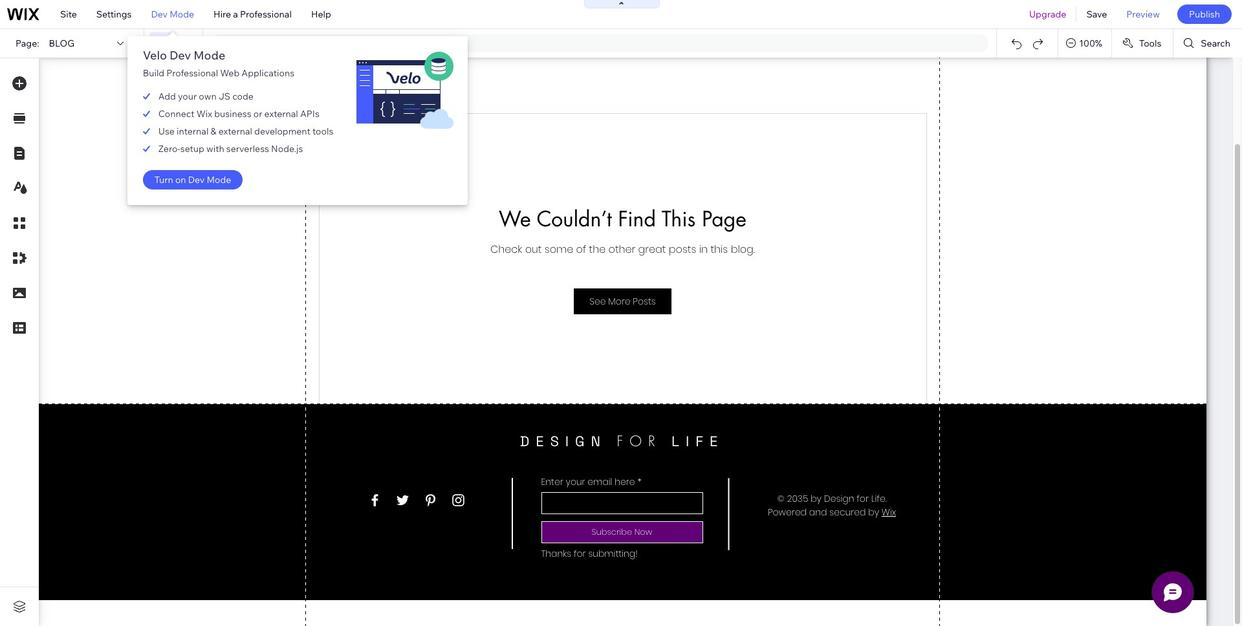 Task type: describe. For each thing, give the bounding box(es) containing it.
0 vertical spatial external
[[264, 108, 298, 120]]

own
[[199, 91, 217, 102]]

setup
[[180, 143, 204, 155]]

node.js
[[271, 143, 303, 155]]

mode inside button
[[207, 174, 231, 186]]

search button
[[1174, 29, 1242, 58]]

apis
[[300, 108, 320, 120]]

tools
[[1139, 38, 1162, 49]]

help
[[311, 8, 331, 20]]

wix
[[197, 108, 212, 120]]

velo
[[143, 48, 167, 63]]

use
[[158, 126, 175, 137]]

a
[[233, 8, 238, 20]]

100% button
[[1059, 29, 1112, 58]]

internal
[[177, 126, 209, 137]]

save button
[[1077, 0, 1117, 28]]

mode inside velo dev mode build professional web applications
[[194, 48, 225, 63]]

turn
[[154, 174, 173, 186]]

100%
[[1080, 38, 1103, 49]]

on
[[175, 174, 186, 186]]

development
[[254, 126, 311, 137]]

js
[[219, 91, 230, 102]]

zero-
[[158, 143, 180, 155]]

hire a professional
[[214, 8, 292, 20]]

0 vertical spatial professional
[[240, 8, 292, 20]]

use internal & external development tools
[[158, 126, 333, 137]]

build
[[143, 67, 164, 79]]

serverless
[[226, 143, 269, 155]]

zero-setup with serverless node.js
[[158, 143, 303, 155]]

publish button
[[1178, 5, 1232, 24]]



Task type: locate. For each thing, give the bounding box(es) containing it.
external up development
[[264, 108, 298, 120]]

mode up web
[[194, 48, 225, 63]]

business
[[214, 108, 251, 120]]

hire
[[214, 8, 231, 20]]

tools button
[[1112, 29, 1173, 58]]

2 vertical spatial mode
[[207, 174, 231, 186]]

dev right velo
[[170, 48, 191, 63]]

external
[[264, 108, 298, 120], [219, 126, 252, 137]]

2 vertical spatial dev
[[188, 174, 205, 186]]

0 horizontal spatial external
[[219, 126, 252, 137]]

site
[[60, 8, 77, 20]]

publish
[[1189, 8, 1220, 20]]

1 vertical spatial dev
[[170, 48, 191, 63]]

dev inside button
[[188, 174, 205, 186]]

or
[[254, 108, 262, 120]]

professional right a
[[240, 8, 292, 20]]

dev mode
[[151, 8, 194, 20]]

1 horizontal spatial professional
[[240, 8, 292, 20]]

preview button
[[1117, 0, 1170, 28]]

turn on dev mode
[[154, 174, 231, 186]]

dev right on
[[188, 174, 205, 186]]

blog
[[49, 38, 75, 49]]

0 vertical spatial dev
[[151, 8, 168, 20]]

external down business
[[219, 126, 252, 137]]

0 horizontal spatial professional
[[167, 67, 218, 79]]

tools
[[313, 126, 333, 137]]

with
[[206, 143, 224, 155]]

professional inside velo dev mode build professional web applications
[[167, 67, 218, 79]]

preview
[[1127, 8, 1160, 20]]

web
[[220, 67, 240, 79]]

dev up velo
[[151, 8, 168, 20]]

1 horizontal spatial external
[[264, 108, 298, 120]]

add your own js code
[[158, 91, 254, 102]]

your
[[178, 91, 197, 102]]

mode
[[170, 8, 194, 20], [194, 48, 225, 63], [207, 174, 231, 186]]

upgrade
[[1030, 8, 1067, 20]]

1 vertical spatial mode
[[194, 48, 225, 63]]

add
[[158, 91, 176, 102]]

professional up your
[[167, 67, 218, 79]]

save
[[1087, 8, 1107, 20]]

connect
[[158, 108, 195, 120]]

&
[[211, 126, 217, 137]]

turn on dev mode button
[[143, 170, 243, 190]]

connect wix business or external apis
[[158, 108, 320, 120]]

1 vertical spatial professional
[[167, 67, 218, 79]]

search
[[1201, 38, 1231, 49]]

dev inside velo dev mode build professional web applications
[[170, 48, 191, 63]]

mode down with
[[207, 174, 231, 186]]

applications
[[242, 67, 295, 79]]

professional
[[240, 8, 292, 20], [167, 67, 218, 79]]

dev
[[151, 8, 168, 20], [170, 48, 191, 63], [188, 174, 205, 186]]

velo dev mode build professional web applications
[[143, 48, 295, 79]]

code
[[232, 91, 254, 102]]

1 vertical spatial external
[[219, 126, 252, 137]]

settings
[[96, 8, 132, 20]]

mode left 'hire'
[[170, 8, 194, 20]]

0 vertical spatial mode
[[170, 8, 194, 20]]



Task type: vqa. For each thing, say whether or not it's contained in the screenshot.
save
yes



